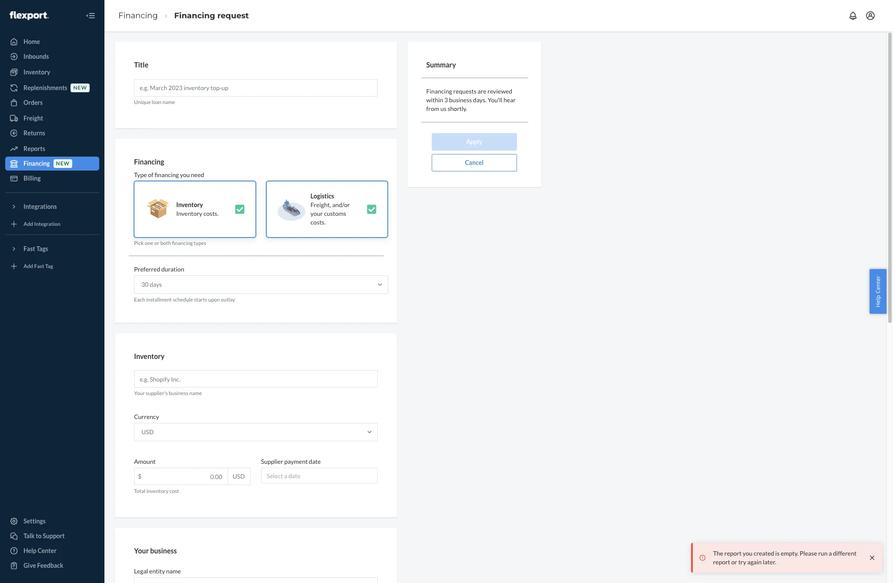 Task type: locate. For each thing, give the bounding box(es) containing it.
the report you created is empty. please run a different report or try again later.
[[714, 550, 857, 566]]

currency
[[134, 413, 159, 421]]

requests
[[454, 87, 477, 95]]

0 horizontal spatial center
[[38, 547, 57, 555]]

run
[[819, 550, 828, 558]]

fast left tags in the top of the page
[[24, 245, 35, 253]]

costs. inside inventory inventory costs.
[[204, 210, 219, 217]]

settings
[[24, 518, 46, 525]]

0 horizontal spatial help center
[[24, 547, 57, 555]]

you up try
[[743, 550, 753, 558]]

0 horizontal spatial costs.
[[204, 210, 219, 217]]

your
[[311, 210, 323, 217]]

billing
[[24, 175, 41, 182]]

0 vertical spatial help center
[[875, 276, 883, 308]]

reports link
[[5, 142, 99, 156]]

2 add from the top
[[24, 263, 33, 270]]

0 horizontal spatial usd
[[142, 429, 154, 436]]

financing request
[[174, 11, 249, 20]]

talk to support
[[24, 533, 65, 540]]

fast left the tag
[[34, 263, 44, 270]]

schedule
[[173, 297, 193, 303]]

inventory
[[24, 68, 50, 76], [176, 201, 203, 209], [176, 210, 202, 217], [134, 352, 165, 360]]

a right run
[[829, 550, 832, 558]]

0 vertical spatial financing
[[155, 171, 179, 179]]

logistics freight, and/or your customs costs.
[[311, 193, 350, 226]]

0 vertical spatial a
[[284, 473, 287, 480]]

1 horizontal spatial help
[[875, 295, 883, 308]]

costs. inside the logistics freight, and/or your customs costs.
[[311, 219, 326, 226]]

financing right both on the top
[[172, 240, 193, 247]]

help center link
[[5, 544, 99, 558]]

1 add from the top
[[24, 221, 33, 228]]

1 horizontal spatial new
[[73, 85, 87, 91]]

$
[[138, 473, 142, 481]]

your for your supplier's business name
[[134, 390, 145, 397]]

report up try
[[725, 550, 742, 558]]

financing for financing request
[[174, 11, 215, 20]]

business up legal entity name
[[150, 547, 177, 556]]

your up legal
[[134, 547, 149, 556]]

2 your from the top
[[134, 547, 149, 556]]

each
[[134, 297, 145, 303]]

1 vertical spatial help
[[24, 547, 36, 555]]

1 horizontal spatial date
[[309, 458, 321, 466]]

1 vertical spatial financing
[[172, 240, 193, 247]]

add left "integration"
[[24, 221, 33, 228]]

0 vertical spatial costs.
[[204, 210, 219, 217]]

inventory up the "supplier's"
[[134, 352, 165, 360]]

0 vertical spatial or
[[154, 240, 159, 247]]

1 horizontal spatial help center
[[875, 276, 883, 308]]

talk to support button
[[5, 530, 99, 544]]

your left the "supplier's"
[[134, 390, 145, 397]]

check square image
[[367, 204, 377, 215]]

add down fast tags in the left top of the page
[[24, 263, 33, 270]]

reviewed
[[488, 87, 513, 95]]

2 vertical spatial name
[[166, 568, 181, 575]]

from
[[427, 105, 440, 112]]

0 vertical spatial business
[[449, 96, 472, 103]]

amount
[[134, 458, 156, 466]]

supplier payment date
[[261, 458, 321, 466]]

3
[[445, 96, 448, 103]]

home link
[[5, 35, 99, 49]]

1 vertical spatial you
[[743, 550, 753, 558]]

costs. down your
[[311, 219, 326, 226]]

report down the
[[714, 559, 731, 566]]

logistics
[[311, 193, 334, 200]]

summary
[[427, 61, 456, 69]]

financing inside financing requests are reviewed within 3 business days. you'll hear from us shortly.
[[427, 87, 452, 95]]

freight link
[[5, 112, 99, 125]]

date right payment
[[309, 458, 321, 466]]

1 vertical spatial help center
[[24, 547, 57, 555]]

new down reports link
[[56, 160, 70, 167]]

0 vertical spatial name
[[163, 99, 175, 105]]

close toast image
[[868, 554, 877, 563]]

or left try
[[732, 559, 738, 566]]

name for legal entity name
[[166, 568, 181, 575]]

name for unique loan name
[[163, 99, 175, 105]]

your for your business
[[134, 547, 149, 556]]

1 vertical spatial new
[[56, 160, 70, 167]]

1 horizontal spatial usd
[[233, 473, 245, 481]]

or
[[154, 240, 159, 247], [732, 559, 738, 566]]

payment
[[285, 458, 308, 466]]

costs. left check square image at the left top of page
[[204, 210, 219, 217]]

new up orders link
[[73, 85, 87, 91]]

0 vertical spatial add
[[24, 221, 33, 228]]

1 vertical spatial fast
[[34, 263, 44, 270]]

0 vertical spatial your
[[134, 390, 145, 397]]

0 horizontal spatial date
[[289, 473, 301, 480]]

days.
[[473, 96, 487, 103]]

fast
[[24, 245, 35, 253], [34, 263, 44, 270]]

shortly.
[[448, 105, 468, 112]]

1 horizontal spatial center
[[875, 276, 883, 294]]

1 vertical spatial usd
[[233, 473, 245, 481]]

1 your from the top
[[134, 390, 145, 397]]

0 horizontal spatial you
[[180, 171, 190, 179]]

fast tags button
[[5, 242, 99, 256]]

need
[[191, 171, 204, 179]]

close navigation image
[[85, 10, 96, 21]]

0 horizontal spatial new
[[56, 160, 70, 167]]

inbounds
[[24, 53, 49, 60]]

0 vertical spatial date
[[309, 458, 321, 466]]

financing right of
[[155, 171, 179, 179]]

e.g. Intense Incense inc. field
[[134, 578, 378, 584]]

business right the "supplier's"
[[169, 390, 189, 397]]

billing link
[[5, 172, 99, 186]]

1 vertical spatial add
[[24, 263, 33, 270]]

is
[[776, 550, 780, 558]]

0 vertical spatial report
[[725, 550, 742, 558]]

usd down currency
[[142, 429, 154, 436]]

date down payment
[[289, 473, 301, 480]]

0 horizontal spatial a
[[284, 473, 287, 480]]

1 vertical spatial center
[[38, 547, 57, 555]]

again
[[748, 559, 762, 566]]

0 vertical spatial help
[[875, 295, 883, 308]]

1 vertical spatial or
[[732, 559, 738, 566]]

cost
[[170, 488, 179, 495]]

request
[[218, 11, 249, 20]]

breadcrumbs navigation
[[112, 3, 256, 28]]

name right loan
[[163, 99, 175, 105]]

1 vertical spatial date
[[289, 473, 301, 480]]

usd left select
[[233, 473, 245, 481]]

fast inside add fast tag link
[[34, 263, 44, 270]]

different
[[834, 550, 857, 558]]

inventory inventory costs.
[[176, 201, 219, 217]]

1 horizontal spatial you
[[743, 550, 753, 558]]

0 vertical spatial fast
[[24, 245, 35, 253]]

tag
[[45, 263, 53, 270]]

upon
[[208, 297, 220, 303]]

date
[[309, 458, 321, 466], [289, 473, 301, 480]]

1 horizontal spatial a
[[829, 550, 832, 558]]

try
[[739, 559, 747, 566]]

types
[[194, 240, 206, 247]]

or right one
[[154, 240, 159, 247]]

financing for financing requests are reviewed within 3 business days. you'll hear from us shortly.
[[427, 87, 452, 95]]

apply
[[467, 138, 483, 145]]

1 horizontal spatial costs.
[[311, 219, 326, 226]]

add
[[24, 221, 33, 228], [24, 263, 33, 270]]

later.
[[763, 559, 777, 566]]

1 vertical spatial your
[[134, 547, 149, 556]]

1 horizontal spatial or
[[732, 559, 738, 566]]

name right the "supplier's"
[[190, 390, 202, 397]]

integration
[[34, 221, 61, 228]]

name right the entity at the bottom
[[166, 568, 181, 575]]

feedback
[[37, 562, 63, 570]]

costs.
[[204, 210, 219, 217], [311, 219, 326, 226]]

supplier
[[261, 458, 283, 466]]

1 vertical spatial costs.
[[311, 219, 326, 226]]

cancel
[[465, 159, 484, 166]]

business up shortly.
[[449, 96, 472, 103]]

days
[[150, 281, 162, 289]]

orders link
[[5, 96, 99, 110]]

new for financing
[[56, 160, 70, 167]]

pick one or both financing types
[[134, 240, 206, 247]]

freight
[[24, 115, 43, 122]]

new
[[73, 85, 87, 91], [56, 160, 70, 167]]

or inside the report you created is empty. please run a different report or try again later.
[[732, 559, 738, 566]]

created
[[754, 550, 775, 558]]

one
[[145, 240, 153, 247]]

0 vertical spatial usd
[[142, 429, 154, 436]]

1 vertical spatial a
[[829, 550, 832, 558]]

type of financing you need
[[134, 171, 204, 179]]

0 vertical spatial you
[[180, 171, 190, 179]]

you'll
[[488, 96, 503, 103]]

e.g. Shopify Inc. field
[[134, 371, 378, 388]]

you left 'need'
[[180, 171, 190, 179]]

a right select
[[284, 473, 287, 480]]

0 vertical spatial center
[[875, 276, 883, 294]]

returns
[[24, 129, 45, 137]]

0 vertical spatial new
[[73, 85, 87, 91]]

outlay
[[221, 297, 235, 303]]



Task type: describe. For each thing, give the bounding box(es) containing it.
your business
[[134, 547, 177, 556]]

tags
[[36, 245, 48, 253]]

30 days
[[142, 281, 162, 289]]

inventory
[[147, 488, 169, 495]]

supplier's
[[146, 390, 168, 397]]

financing request link
[[174, 11, 249, 20]]

0 horizontal spatial or
[[154, 240, 159, 247]]

fast tags
[[24, 245, 48, 253]]

each installment schedule starts upon outlay
[[134, 297, 235, 303]]

select a date
[[267, 473, 301, 480]]

hear
[[504, 96, 516, 103]]

help inside 'button'
[[875, 295, 883, 308]]

entity
[[149, 568, 165, 575]]

inventory down inbounds
[[24, 68, 50, 76]]

give feedback button
[[5, 559, 99, 573]]

and/or
[[332, 201, 350, 209]]

unique loan name
[[134, 99, 175, 105]]

date for select a date
[[289, 473, 301, 480]]

preferred duration
[[134, 266, 184, 273]]

legal entity name
[[134, 568, 181, 575]]

the
[[714, 550, 724, 558]]

inbounds link
[[5, 50, 99, 64]]

30
[[142, 281, 149, 289]]

to
[[36, 533, 42, 540]]

integrations button
[[5, 200, 99, 214]]

returns link
[[5, 126, 99, 140]]

add fast tag link
[[5, 260, 99, 274]]

select
[[267, 473, 283, 480]]

open notifications image
[[848, 10, 859, 21]]

empty.
[[781, 550, 799, 558]]

new for replenishments
[[73, 85, 87, 91]]

add integration
[[24, 221, 61, 228]]

2 vertical spatial business
[[150, 547, 177, 556]]

support
[[43, 533, 65, 540]]

both
[[160, 240, 171, 247]]

inventory link
[[5, 65, 99, 79]]

us
[[441, 105, 447, 112]]

within
[[427, 96, 444, 103]]

are
[[478, 87, 487, 95]]

help center inside 'button'
[[875, 276, 883, 308]]

starts
[[194, 297, 207, 303]]

pick
[[134, 240, 144, 247]]

business inside financing requests are reviewed within 3 business days. you'll hear from us shortly.
[[449, 96, 472, 103]]

check square image
[[235, 204, 245, 215]]

title
[[134, 61, 148, 69]]

center inside 'button'
[[875, 276, 883, 294]]

0 horizontal spatial help
[[24, 547, 36, 555]]

talk
[[24, 533, 35, 540]]

please
[[800, 550, 818, 558]]

type
[[134, 171, 147, 179]]

your supplier's business name
[[134, 390, 202, 397]]

of
[[148, 171, 154, 179]]

total
[[134, 488, 146, 495]]

1 vertical spatial business
[[169, 390, 189, 397]]

loan
[[152, 99, 162, 105]]

integrations
[[24, 203, 57, 210]]

0.00 text field
[[135, 469, 228, 485]]

e.g. March 2023 inventory top-up field
[[134, 79, 378, 97]]

help center button
[[870, 269, 887, 314]]

date for supplier payment date
[[309, 458, 321, 466]]

settings link
[[5, 515, 99, 529]]

flexport logo image
[[10, 11, 49, 20]]

1 vertical spatial report
[[714, 559, 731, 566]]

replenishments
[[24, 84, 67, 91]]

financing for financing "link"
[[118, 11, 158, 20]]

apply button
[[432, 133, 517, 151]]

legal
[[134, 568, 148, 575]]

customs
[[324, 210, 346, 217]]

add integration link
[[5, 217, 99, 231]]

freight,
[[311, 201, 331, 209]]

fast inside the fast tags dropdown button
[[24, 245, 35, 253]]

inventory up types
[[176, 210, 202, 217]]

1 vertical spatial name
[[190, 390, 202, 397]]

unique
[[134, 99, 151, 105]]

duration
[[161, 266, 184, 273]]

financing link
[[118, 11, 158, 20]]

cancel button
[[432, 154, 517, 171]]

inventory down 'need'
[[176, 201, 203, 209]]

give feedback
[[24, 562, 63, 570]]

open account menu image
[[866, 10, 876, 21]]

preferred
[[134, 266, 160, 273]]

add fast tag
[[24, 263, 53, 270]]

total inventory cost
[[134, 488, 179, 495]]

add for add fast tag
[[24, 263, 33, 270]]

home
[[24, 38, 40, 45]]

installment
[[146, 297, 172, 303]]

orders
[[24, 99, 43, 106]]

you inside the report you created is empty. please run a different report or try again later.
[[743, 550, 753, 558]]

add for add integration
[[24, 221, 33, 228]]

financing requests are reviewed within 3 business days. you'll hear from us shortly.
[[427, 87, 516, 112]]

a inside the report you created is empty. please run a different report or try again later.
[[829, 550, 832, 558]]



Task type: vqa. For each thing, say whether or not it's contained in the screenshot.
business
yes



